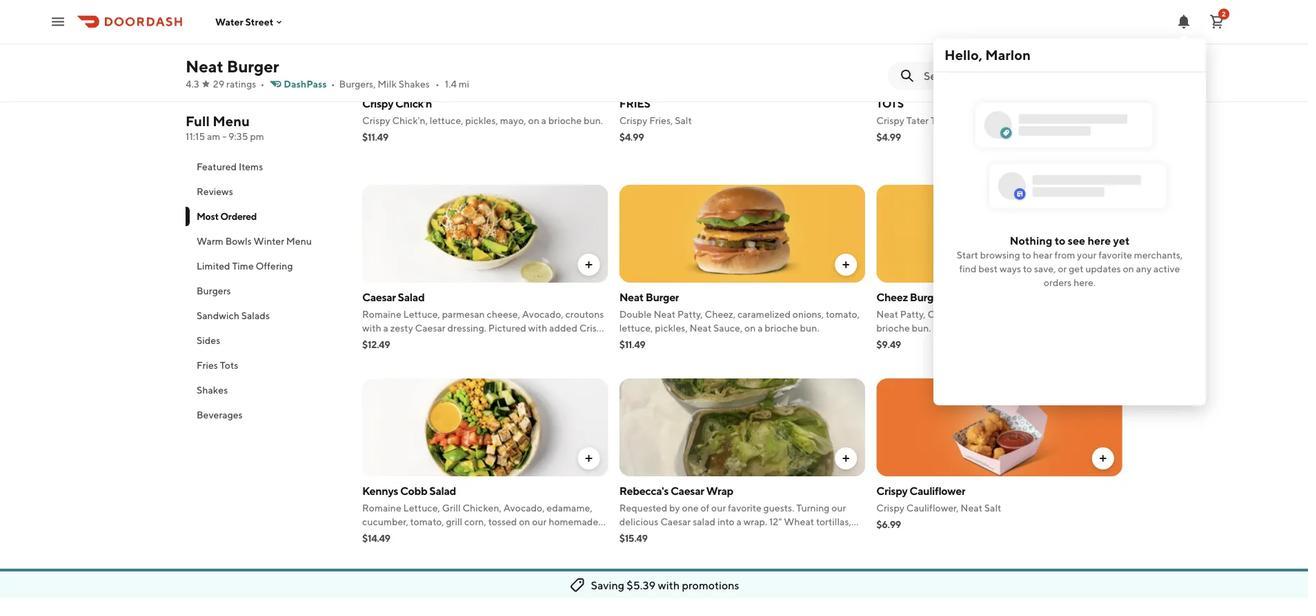 Task type: describe. For each thing, give the bounding box(es) containing it.
ratings
[[226, 78, 256, 90]]

nothing to see here yet start browsing to hear from your favorite merchants, find best ways to save, or get updates on any active orders here.
[[957, 234, 1183, 288]]

wrap
[[706, 485, 733, 498]]

add item to cart image for rebecca's caesar wrap
[[841, 453, 852, 464]]

cheez
[[876, 291, 908, 304]]

-
[[222, 131, 226, 142]]

neat burger image
[[619, 185, 865, 283]]

patty, inside neat burger double neat patty, cheez, caramelized onions, tomato, lettuce, pickles, neat sauce, on a brioche bun. $11.49
[[677, 309, 703, 320]]

fries
[[619, 97, 650, 110]]

dashpass •
[[284, 78, 335, 90]]

neat burger double neat patty, cheez, caramelized onions, tomato, lettuce, pickles, neat sauce, on a brioche bun. $11.49
[[619, 291, 860, 350]]

get
[[1069, 263, 1084, 274]]

add item to cart image for caesar salad
[[583, 259, 594, 270]]

menu inside the full menu 11:15 am - 9:35 pm
[[213, 113, 250, 129]]

zesty
[[390, 323, 413, 334]]

notification bell image
[[1176, 13, 1192, 30]]

$9.49
[[876, 339, 901, 350]]

of
[[701, 503, 709, 514]]

our inside kennys cobb salad romaine lettuce, grill chicken, avocado, edamame, cucumber, tomato, grill corn, tossed on our homemade agave mustard vinaigrette. with avocado creama.
[[532, 516, 547, 528]]

our down the "crispy"
[[619, 544, 634, 555]]

neat burger
[[186, 56, 279, 76]]

dashpass
[[284, 78, 327, 90]]

caesar salad image
[[362, 185, 608, 283]]

wheat
[[784, 516, 814, 528]]

salt inside crispy cauliflower crispy cauliflower, neat salt $6.99
[[984, 503, 1001, 514]]

fries image
[[619, 0, 865, 89]]

grill
[[442, 503, 461, 514]]

sides
[[197, 335, 220, 346]]

pm
[[250, 131, 264, 142]]

best
[[978, 263, 998, 274]]

neat inside crispy cauliflower crispy cauliflower, neat salt $6.99
[[961, 503, 982, 514]]

rebecca's caesar wrap requested by one of our favorite guests. turning our delicious caesar salad into a wrap. 12" wheat tortillas, crispy chick'n, avocado, parmesan cheez, croutons and our caesar dressing.
[[619, 485, 856, 555]]

$4.99 inside fries crispy fries, salt $4.99
[[619, 131, 644, 143]]

water street
[[215, 16, 273, 27]]

cheese,
[[487, 309, 520, 320]]

croutons inside caesar salad romaine lettuce, parmesan cheese, avocado, croutons with a zesty caesar dressing. pictured with added crispy chick'n.
[[565, 309, 604, 320]]

vinaigrette.
[[431, 530, 483, 542]]

add item to cart image for cheez burger
[[1098, 259, 1109, 270]]

$12.49
[[362, 339, 390, 350]]

salt inside fries crispy fries, salt $4.99
[[675, 115, 692, 126]]

salad inside caesar salad romaine lettuce, parmesan cheese, avocado, croutons with a zesty caesar dressing. pictured with added crispy chick'n.
[[398, 291, 425, 304]]

saving
[[591, 579, 624, 592]]

caesar up zesty on the bottom left
[[362, 291, 396, 304]]

crispy
[[619, 530, 645, 542]]

$15.49
[[619, 533, 648, 544]]

avocado, inside caesar salad romaine lettuce, parmesan cheese, avocado, croutons with a zesty caesar dressing. pictured with added crispy chick'n.
[[522, 309, 563, 320]]

full
[[186, 113, 210, 129]]

featured items button
[[186, 155, 346, 179]]

chicken,
[[463, 503, 501, 514]]

sandwich
[[197, 310, 239, 322]]

agave
[[362, 530, 390, 542]]

most ordered
[[197, 211, 257, 222]]

creama.
[[550, 530, 586, 542]]

fries tots
[[197, 360, 238, 371]]

on inside neat burger double neat patty, cheez, caramelized onions, tomato, lettuce, pickles, neat sauce, on a brioche bun. $11.49
[[744, 323, 756, 334]]

parmesan inside caesar salad romaine lettuce, parmesan cheese, avocado, croutons with a zesty caesar dressing. pictured with added crispy chick'n.
[[442, 309, 485, 320]]

time
[[232, 260, 254, 272]]

2 • from the left
[[331, 78, 335, 90]]

winter
[[254, 236, 284, 247]]

on inside cheez burger neat patty, cheez, pickle, onion, ketchup, mustard on brioche bun. $9.49
[[1098, 309, 1110, 320]]

dressing. inside rebecca's caesar wrap requested by one of our favorite guests. turning our delicious caesar salad into a wrap. 12" wheat tortillas, crispy chick'n, avocado, parmesan cheez, croutons and our caesar dressing.
[[668, 544, 707, 555]]

crispy cauliflower image
[[876, 379, 1122, 477]]

chick'n,
[[647, 530, 680, 542]]

am
[[207, 131, 220, 142]]

featured items
[[197, 161, 263, 172]]

pickles, inside crispy chick'n crispy chick'n, lettuce, pickles, mayo, on a brioche bun. $11.49
[[465, 115, 498, 126]]

burger for neat burger double neat patty, cheez, caramelized onions, tomato, lettuce, pickles, neat sauce, on a brioche bun. $11.49
[[646, 291, 679, 304]]

warm
[[197, 236, 223, 247]]

street
[[245, 16, 273, 27]]

tots
[[876, 97, 904, 110]]

$4.99 inside tots crispy tater tots, salt $4.99
[[876, 131, 901, 143]]

merchants,
[[1134, 249, 1183, 261]]

dressing. inside caesar salad romaine lettuce, parmesan cheese, avocado, croutons with a zesty caesar dressing. pictured with added crispy chick'n.
[[447, 323, 486, 334]]

grill
[[446, 516, 462, 528]]

updates
[[1085, 263, 1121, 274]]

brioche inside cheez burger neat patty, cheez, pickle, onion, ketchup, mustard on brioche bun. $9.49
[[876, 323, 910, 334]]

2 button
[[1203, 8, 1231, 36]]

offering
[[256, 260, 293, 272]]

yet
[[1113, 234, 1130, 247]]

Item Search search field
[[924, 68, 1111, 83]]

beverages
[[197, 409, 243, 421]]

kennys cobb salad romaine lettuce, grill chicken, avocado, edamame, cucumber, tomato, grill corn, tossed on our homemade agave mustard vinaigrette. with avocado creama.
[[362, 485, 598, 542]]

ordered
[[220, 211, 257, 222]]

salad inside kennys cobb salad romaine lettuce, grill chicken, avocado, edamame, cucumber, tomato, grill corn, tossed on our homemade agave mustard vinaigrette. with avocado creama.
[[429, 485, 456, 498]]

active
[[1154, 263, 1180, 274]]

by
[[669, 503, 680, 514]]

hello,
[[944, 47, 982, 63]]

0 vertical spatial shakes
[[399, 78, 430, 90]]

3 • from the left
[[435, 78, 439, 90]]

1 horizontal spatial with
[[528, 323, 547, 334]]

chick'n.
[[362, 336, 398, 348]]

cheez, inside cheez burger neat patty, cheez, pickle, onion, ketchup, mustard on brioche bun. $9.49
[[928, 309, 958, 320]]

bowls
[[225, 236, 252, 247]]

double
[[619, 309, 652, 320]]

avocado
[[509, 530, 548, 542]]

most
[[197, 211, 219, 222]]

1 • from the left
[[260, 78, 264, 90]]

$11.49 inside neat burger double neat patty, cheez, caramelized onions, tomato, lettuce, pickles, neat sauce, on a brioche bun. $11.49
[[619, 339, 645, 350]]

lettuce, inside crispy chick'n crispy chick'n, lettuce, pickles, mayo, on a brioche bun. $11.49
[[430, 115, 463, 126]]

$5.39
[[627, 579, 656, 592]]

limited
[[197, 260, 230, 272]]

mi
[[459, 78, 469, 90]]

a inside crispy chick'n crispy chick'n, lettuce, pickles, mayo, on a brioche bun. $11.49
[[541, 115, 546, 126]]

guests.
[[763, 503, 794, 514]]

neat left sauce,
[[690, 323, 711, 334]]

salt inside tots crispy tater tots, salt $4.99
[[953, 115, 970, 126]]

salad
[[693, 516, 716, 528]]

one
[[682, 503, 699, 514]]

burgers, milk shakes • 1.4 mi
[[339, 78, 469, 90]]

warm bowls winter menu button
[[186, 229, 346, 254]]

or
[[1058, 263, 1067, 274]]

mustard
[[392, 530, 429, 542]]

lettuce, inside neat burger double neat patty, cheez, caramelized onions, tomato, lettuce, pickles, neat sauce, on a brioche bun. $11.49
[[619, 323, 653, 334]]

cheez burger image
[[876, 185, 1122, 283]]

tots crispy tater tots, salt $4.99
[[876, 97, 970, 143]]

29 ratings •
[[213, 78, 264, 90]]

tots
[[220, 360, 238, 371]]

full menu 11:15 am - 9:35 pm
[[186, 113, 264, 142]]

neat inside cheez burger neat patty, cheez, pickle, onion, ketchup, mustard on brioche bun. $9.49
[[876, 309, 898, 320]]

neat up double
[[619, 291, 644, 304]]

0 vertical spatial to
[[1055, 234, 1065, 247]]

burger for neat burger
[[227, 56, 279, 76]]

29
[[213, 78, 224, 90]]

open menu image
[[50, 13, 66, 30]]



Task type: vqa. For each thing, say whether or not it's contained in the screenshot.
$11.75 at the bottom of page
no



Task type: locate. For each thing, give the bounding box(es) containing it.
tomato, inside kennys cobb salad romaine lettuce, grill chicken, avocado, edamame, cucumber, tomato, grill corn, tossed on our homemade agave mustard vinaigrette. with avocado creama.
[[410, 516, 444, 528]]

• right ratings
[[260, 78, 264, 90]]

shakes down fries
[[197, 385, 228, 396]]

pickles,
[[465, 115, 498, 126], [655, 323, 688, 334]]

burger
[[227, 56, 279, 76], [646, 291, 679, 304], [910, 291, 943, 304]]

• left burgers,
[[331, 78, 335, 90]]

patty, right double
[[677, 309, 703, 320]]

brioche inside crispy chick'n crispy chick'n, lettuce, pickles, mayo, on a brioche bun. $11.49
[[548, 115, 582, 126]]

0 horizontal spatial salt
[[675, 115, 692, 126]]

0 vertical spatial salad
[[398, 291, 425, 304]]

chick'n
[[395, 97, 432, 110]]

croutons up added
[[565, 309, 604, 320]]

marlon
[[985, 47, 1031, 63]]

a inside rebecca's caesar wrap requested by one of our favorite guests. turning our delicious caesar salad into a wrap. 12" wheat tortillas, crispy chick'n, avocado, parmesan cheez, croutons and our caesar dressing.
[[736, 516, 742, 528]]

2 horizontal spatial burger
[[910, 291, 943, 304]]

to up from
[[1055, 234, 1065, 247]]

brioche right mayo,
[[548, 115, 582, 126]]

1 horizontal spatial menu
[[286, 236, 312, 247]]

fries tots button
[[186, 353, 346, 378]]

romaine inside caesar salad romaine lettuce, parmesan cheese, avocado, croutons with a zesty caesar dressing. pictured with added crispy chick'n.
[[362, 309, 401, 320]]

1 horizontal spatial brioche
[[765, 323, 798, 334]]

0 horizontal spatial patty,
[[677, 309, 703, 320]]

from
[[1055, 249, 1075, 261]]

avocado, up added
[[522, 309, 563, 320]]

lettuce, down cobb
[[403, 503, 440, 514]]

1 horizontal spatial $11.49
[[619, 339, 645, 350]]

0 horizontal spatial •
[[260, 78, 264, 90]]

1 horizontal spatial $4.99
[[876, 131, 901, 143]]

avocado,
[[522, 309, 563, 320], [503, 503, 545, 514]]

1 vertical spatial croutons
[[799, 530, 837, 542]]

bun. inside cheez burger neat patty, cheez, pickle, onion, ketchup, mustard on brioche bun. $9.49
[[912, 323, 931, 334]]

crispy inside caesar salad romaine lettuce, parmesan cheese, avocado, croutons with a zesty caesar dressing. pictured with added crispy chick'n.
[[579, 323, 607, 334]]

tomato, right "onions,"
[[826, 309, 860, 320]]

brioche up $9.49
[[876, 323, 910, 334]]

favorite down the 'yet'
[[1099, 249, 1132, 261]]

0 horizontal spatial salad
[[398, 291, 425, 304]]

caesar right zesty on the bottom left
[[415, 323, 446, 334]]

featured
[[197, 161, 237, 172]]

on up avocado
[[519, 516, 530, 528]]

1 vertical spatial lettuce,
[[619, 323, 653, 334]]

kennys
[[362, 485, 398, 498]]

2 horizontal spatial brioche
[[876, 323, 910, 334]]

menu right winter
[[286, 236, 312, 247]]

$11.49 down milk
[[362, 131, 388, 143]]

cheez,
[[768, 530, 797, 542]]

0 horizontal spatial pickles,
[[465, 115, 498, 126]]

cheez, inside neat burger double neat patty, cheez, caramelized onions, tomato, lettuce, pickles, neat sauce, on a brioche bun. $11.49
[[705, 309, 736, 320]]

0 vertical spatial menu
[[213, 113, 250, 129]]

lettuce,
[[430, 115, 463, 126], [619, 323, 653, 334]]

0 horizontal spatial $11.49
[[362, 131, 388, 143]]

romaine up cucumber,
[[362, 503, 401, 514]]

patty, down cheez
[[900, 309, 926, 320]]

cauliflower,
[[906, 503, 959, 514]]

0 horizontal spatial lettuce,
[[430, 115, 463, 126]]

pickles, left mayo,
[[465, 115, 498, 126]]

tortillas,
[[816, 516, 851, 528]]

parmesan inside rebecca's caesar wrap requested by one of our favorite guests. turning our delicious caesar salad into a wrap. 12" wheat tortillas, crispy chick'n, avocado, parmesan cheez, croutons and our caesar dressing.
[[724, 530, 766, 542]]

caesar salad romaine lettuce, parmesan cheese, avocado, croutons with a zesty caesar dressing. pictured with added crispy chick'n.
[[362, 291, 607, 348]]

burger right cheez
[[910, 291, 943, 304]]

here.
[[1074, 277, 1096, 288]]

to down nothing in the right of the page
[[1022, 249, 1031, 261]]

shakes
[[399, 78, 430, 90], [197, 385, 228, 396]]

caesar down chick'n,
[[636, 544, 666, 555]]

beverages button
[[186, 403, 346, 428]]

parmesan left cheese,
[[442, 309, 485, 320]]

romaine inside kennys cobb salad romaine lettuce, grill chicken, avocado, edamame, cucumber, tomato, grill corn, tossed on our homemade agave mustard vinaigrette. with avocado creama.
[[362, 503, 401, 514]]

pickle,
[[960, 309, 989, 320]]

0 vertical spatial avocado,
[[522, 309, 563, 320]]

0 horizontal spatial parmesan
[[442, 309, 485, 320]]

neat down cheez
[[876, 309, 898, 320]]

2 horizontal spatial with
[[658, 579, 680, 592]]

menu
[[213, 113, 250, 129], [286, 236, 312, 247]]

burger up ratings
[[227, 56, 279, 76]]

lettuce, up zesty on the bottom left
[[403, 309, 440, 320]]

browsing
[[980, 249, 1020, 261]]

our up avocado
[[532, 516, 547, 528]]

caramelized
[[737, 309, 791, 320]]

1 vertical spatial dressing.
[[668, 544, 707, 555]]

0 horizontal spatial burger
[[227, 56, 279, 76]]

crispy inside fries crispy fries, salt $4.99
[[619, 115, 647, 126]]

$14.49
[[362, 533, 390, 544]]

1 horizontal spatial patty,
[[900, 309, 926, 320]]

cauliflower
[[909, 485, 965, 498]]

a inside caesar salad romaine lettuce, parmesan cheese, avocado, croutons with a zesty caesar dressing. pictured with added crispy chick'n.
[[383, 323, 388, 334]]

shakes button
[[186, 378, 346, 403]]

romaine up zesty on the bottom left
[[362, 309, 401, 320]]

1 vertical spatial shakes
[[197, 385, 228, 396]]

avocado, up tossed
[[503, 503, 545, 514]]

salt right tots, at top
[[953, 115, 970, 126]]

1 horizontal spatial parmesan
[[724, 530, 766, 542]]

rebecca's caesar wrap image
[[619, 379, 865, 477]]

brioche inside neat burger double neat patty, cheez, caramelized onions, tomato, lettuce, pickles, neat sauce, on a brioche bun. $11.49
[[765, 323, 798, 334]]

shakes inside button
[[197, 385, 228, 396]]

0 horizontal spatial tomato,
[[410, 516, 444, 528]]

promotions
[[682, 579, 739, 592]]

a right mayo,
[[541, 115, 546, 126]]

0 vertical spatial lettuce,
[[430, 115, 463, 126]]

1 $4.99 from the left
[[619, 131, 644, 143]]

crispy chick'n image
[[362, 0, 608, 89]]

•
[[260, 78, 264, 90], [331, 78, 335, 90], [435, 78, 439, 90]]

on inside kennys cobb salad romaine lettuce, grill chicken, avocado, edamame, cucumber, tomato, grill corn, tossed on our homemade agave mustard vinaigrette. with avocado creama.
[[519, 516, 530, 528]]

tomato, up mustard
[[410, 516, 444, 528]]

favorite inside nothing to see here yet start browsing to hear from your favorite merchants, find best ways to save, or get updates on any active orders here.
[[1099, 249, 1132, 261]]

lettuce, inside kennys cobb salad romaine lettuce, grill chicken, avocado, edamame, cucumber, tomato, grill corn, tossed on our homemade agave mustard vinaigrette. with avocado creama.
[[403, 503, 440, 514]]

orders
[[1044, 277, 1072, 288]]

0 vertical spatial $11.49
[[362, 131, 388, 143]]

fries crispy fries, salt $4.99
[[619, 97, 692, 143]]

our
[[711, 503, 726, 514], [832, 503, 846, 514], [532, 516, 547, 528], [619, 544, 634, 555]]

ketchup,
[[1020, 309, 1058, 320]]

2 horizontal spatial •
[[435, 78, 439, 90]]

tomato, inside neat burger double neat patty, cheez, caramelized onions, tomato, lettuce, pickles, neat sauce, on a brioche bun. $11.49
[[826, 309, 860, 320]]

on inside crispy chick'n crispy chick'n, lettuce, pickles, mayo, on a brioche bun. $11.49
[[528, 115, 539, 126]]

add item to cart image for tots
[[1098, 66, 1109, 77]]

1 vertical spatial to
[[1022, 249, 1031, 261]]

0 horizontal spatial bun.
[[584, 115, 603, 126]]

on down caramelized
[[744, 323, 756, 334]]

neat up 4.3
[[186, 56, 223, 76]]

1 vertical spatial romaine
[[362, 503, 401, 514]]

add item to cart image for crispy cauliflower
[[1098, 453, 1109, 464]]

2 lettuce, from the top
[[403, 503, 440, 514]]

neat right double
[[654, 309, 675, 320]]

1 horizontal spatial tomato,
[[826, 309, 860, 320]]

menu up -
[[213, 113, 250, 129]]

1 horizontal spatial pickles,
[[655, 323, 688, 334]]

1 vertical spatial lettuce,
[[403, 503, 440, 514]]

tots,
[[931, 115, 951, 126]]

1 vertical spatial avocado,
[[503, 503, 545, 514]]

1 cheez, from the left
[[705, 309, 736, 320]]

11:15
[[186, 131, 205, 142]]

on right mayo,
[[528, 115, 539, 126]]

added
[[549, 323, 577, 334]]

bun. inside crispy chick'n crispy chick'n, lettuce, pickles, mayo, on a brioche bun. $11.49
[[584, 115, 603, 126]]

1 vertical spatial salad
[[429, 485, 456, 498]]

1 horizontal spatial croutons
[[799, 530, 837, 542]]

salad up grill
[[429, 485, 456, 498]]

our right of
[[711, 503, 726, 514]]

see
[[1068, 234, 1085, 247]]

a up chick'n.
[[383, 323, 388, 334]]

dressing. down avocado,
[[668, 544, 707, 555]]

0 horizontal spatial menu
[[213, 113, 250, 129]]

rebecca's
[[619, 485, 669, 498]]

sandwich salads button
[[186, 304, 346, 328]]

• left 1.4
[[435, 78, 439, 90]]

2 patty, from the left
[[900, 309, 926, 320]]

parmesan down wrap.
[[724, 530, 766, 542]]

on right mustard
[[1098, 309, 1110, 320]]

and
[[839, 530, 856, 542]]

to
[[1055, 234, 1065, 247], [1022, 249, 1031, 261], [1023, 263, 1032, 274]]

0 horizontal spatial shakes
[[197, 385, 228, 396]]

2 $4.99 from the left
[[876, 131, 901, 143]]

pickles, left sauce,
[[655, 323, 688, 334]]

a
[[541, 115, 546, 126], [383, 323, 388, 334], [758, 323, 763, 334], [736, 516, 742, 528]]

0 horizontal spatial dressing.
[[447, 323, 486, 334]]

avocado, inside kennys cobb salad romaine lettuce, grill chicken, avocado, edamame, cucumber, tomato, grill corn, tossed on our homemade agave mustard vinaigrette. with avocado creama.
[[503, 503, 545, 514]]

on left the any
[[1123, 263, 1134, 274]]

salt right cauliflower,
[[984, 503, 1001, 514]]

0 horizontal spatial cheez,
[[705, 309, 736, 320]]

with
[[485, 530, 507, 542]]

1 vertical spatial favorite
[[728, 503, 761, 514]]

lettuce, right chick'n,
[[430, 115, 463, 126]]

saving $5.39 with promotions
[[591, 579, 739, 592]]

hello, marlon
[[944, 47, 1031, 63]]

delicious
[[619, 516, 658, 528]]

to right ways
[[1023, 263, 1032, 274]]

dressing. left pictured
[[447, 323, 486, 334]]

1 horizontal spatial salad
[[429, 485, 456, 498]]

burger up double
[[646, 291, 679, 304]]

burgers,
[[339, 78, 376, 90]]

1 vertical spatial parmesan
[[724, 530, 766, 542]]

crispy cauliflower crispy cauliflower, neat salt $6.99
[[876, 485, 1001, 531]]

salt right fries,
[[675, 115, 692, 126]]

tomato,
[[826, 309, 860, 320], [410, 516, 444, 528]]

add item to cart image for neat burger
[[841, 259, 852, 270]]

avocado,
[[682, 530, 722, 542]]

crispy inside tots crispy tater tots, salt $4.99
[[876, 115, 904, 126]]

on
[[528, 115, 539, 126], [1123, 263, 1134, 274], [1098, 309, 1110, 320], [744, 323, 756, 334], [519, 516, 530, 528]]

$4.99 down "fries"
[[619, 131, 644, 143]]

1 horizontal spatial shakes
[[399, 78, 430, 90]]

chick'n,
[[392, 115, 428, 126]]

croutons down tortillas,
[[799, 530, 837, 542]]

with up chick'n.
[[362, 323, 381, 334]]

caesar down by
[[660, 516, 691, 528]]

cheez, up sauce,
[[705, 309, 736, 320]]

favorite inside rebecca's caesar wrap requested by one of our favorite guests. turning our delicious caesar salad into a wrap. 12" wheat tortillas, crispy chick'n, avocado, parmesan cheez, croutons and our caesar dressing.
[[728, 503, 761, 514]]

add item to cart image for kennys cobb salad
[[583, 453, 594, 464]]

0 vertical spatial romaine
[[362, 309, 401, 320]]

wrap.
[[743, 516, 767, 528]]

$6.99
[[876, 519, 901, 531]]

caesar up one
[[671, 485, 704, 498]]

add item to cart image
[[583, 259, 594, 270], [583, 453, 594, 464], [841, 453, 852, 464], [1098, 453, 1109, 464]]

2 items, open order cart image
[[1209, 13, 1225, 30]]

1 horizontal spatial favorite
[[1099, 249, 1132, 261]]

burger inside cheez burger neat patty, cheez, pickle, onion, ketchup, mustard on brioche bun. $9.49
[[910, 291, 943, 304]]

neat down cauliflower
[[961, 503, 982, 514]]

tots image
[[876, 0, 1122, 89]]

turning
[[796, 503, 830, 514]]

crispy chick'n crispy chick'n, lettuce, pickles, mayo, on a brioche bun. $11.49
[[362, 97, 603, 143]]

brioche
[[548, 115, 582, 126], [765, 323, 798, 334], [876, 323, 910, 334]]

warm bowls winter menu
[[197, 236, 312, 247]]

1 vertical spatial menu
[[286, 236, 312, 247]]

cheez burger neat patty, cheez, pickle, onion, ketchup, mustard on brioche bun. $9.49
[[876, 291, 1110, 350]]

1 horizontal spatial lettuce,
[[619, 323, 653, 334]]

kennys cobb salad image
[[362, 379, 608, 477]]

caesar
[[362, 291, 396, 304], [415, 323, 446, 334], [671, 485, 704, 498], [660, 516, 691, 528], [636, 544, 666, 555]]

menu inside button
[[286, 236, 312, 247]]

your
[[1077, 249, 1097, 261]]

0 vertical spatial tomato,
[[826, 309, 860, 320]]

pickles, inside neat burger double neat patty, cheez, caramelized onions, tomato, lettuce, pickles, neat sauce, on a brioche bun. $11.49
[[655, 323, 688, 334]]

0 vertical spatial favorite
[[1099, 249, 1132, 261]]

on inside nothing to see here yet start browsing to hear from your favorite merchants, find best ways to save, or get updates on any active orders here.
[[1123, 263, 1134, 274]]

find
[[959, 263, 977, 274]]

lettuce, inside caesar salad romaine lettuce, parmesan cheese, avocado, croutons with a zesty caesar dressing. pictured with added crispy chick'n.
[[403, 309, 440, 320]]

into
[[717, 516, 735, 528]]

shakes up chick'n
[[399, 78, 430, 90]]

2 horizontal spatial bun.
[[912, 323, 931, 334]]

bun. inside neat burger double neat patty, cheez, caramelized onions, tomato, lettuce, pickles, neat sauce, on a brioche bun. $11.49
[[800, 323, 819, 334]]

2 cheez, from the left
[[928, 309, 958, 320]]

$11.49 inside crispy chick'n crispy chick'n, lettuce, pickles, mayo, on a brioche bun. $11.49
[[362, 131, 388, 143]]

1 horizontal spatial salt
[[953, 115, 970, 126]]

lettuce, down double
[[619, 323, 653, 334]]

0 vertical spatial dressing.
[[447, 323, 486, 334]]

1 horizontal spatial bun.
[[800, 323, 819, 334]]

with right $5.39
[[658, 579, 680, 592]]

favorite up wrap.
[[728, 503, 761, 514]]

0 vertical spatial lettuce,
[[403, 309, 440, 320]]

tater
[[906, 115, 929, 126]]

2 vertical spatial to
[[1023, 263, 1032, 274]]

a down caramelized
[[758, 323, 763, 334]]

1 vertical spatial pickles,
[[655, 323, 688, 334]]

items
[[239, 161, 263, 172]]

2 romaine from the top
[[362, 503, 401, 514]]

salad up zesty on the bottom left
[[398, 291, 425, 304]]

1 romaine from the top
[[362, 309, 401, 320]]

1 horizontal spatial cheez,
[[928, 309, 958, 320]]

brioche down caramelized
[[765, 323, 798, 334]]

0 horizontal spatial with
[[362, 323, 381, 334]]

patty, inside cheez burger neat patty, cheez, pickle, onion, ketchup, mustard on brioche bun. $9.49
[[900, 309, 926, 320]]

1 vertical spatial $11.49
[[619, 339, 645, 350]]

1 lettuce, from the top
[[403, 309, 440, 320]]

1 vertical spatial tomato,
[[410, 516, 444, 528]]

0 vertical spatial parmesan
[[442, 309, 485, 320]]

pictured
[[488, 323, 526, 334]]

homemade
[[549, 516, 598, 528]]

a inside neat burger double neat patty, cheez, caramelized onions, tomato, lettuce, pickles, neat sauce, on a brioche bun. $11.49
[[758, 323, 763, 334]]

cheez, left pickle,
[[928, 309, 958, 320]]

tossed
[[488, 516, 517, 528]]

water
[[215, 16, 243, 27]]

1 horizontal spatial dressing.
[[668, 544, 707, 555]]

a right into
[[736, 516, 742, 528]]

12"
[[769, 516, 782, 528]]

dressing.
[[447, 323, 486, 334], [668, 544, 707, 555]]

add item to cart image
[[1098, 66, 1109, 77], [841, 259, 852, 270], [1098, 259, 1109, 270]]

2 horizontal spatial salt
[[984, 503, 1001, 514]]

$11.49 down double
[[619, 339, 645, 350]]

any
[[1136, 263, 1152, 274]]

reviews
[[197, 186, 233, 197]]

0 horizontal spatial $4.99
[[619, 131, 644, 143]]

0 horizontal spatial brioche
[[548, 115, 582, 126]]

with left added
[[528, 323, 547, 334]]

$4.99 down the tots
[[876, 131, 901, 143]]

croutons inside rebecca's caesar wrap requested by one of our favorite guests. turning our delicious caesar salad into a wrap. 12" wheat tortillas, crispy chick'n, avocado, parmesan cheez, croutons and our caesar dressing.
[[799, 530, 837, 542]]

0 vertical spatial croutons
[[565, 309, 604, 320]]

0 vertical spatial pickles,
[[465, 115, 498, 126]]

start
[[957, 249, 978, 261]]

our up tortillas,
[[832, 503, 846, 514]]

0 horizontal spatial croutons
[[565, 309, 604, 320]]

sides button
[[186, 328, 346, 353]]

1 horizontal spatial •
[[331, 78, 335, 90]]

cheez,
[[705, 309, 736, 320], [928, 309, 958, 320]]

1 patty, from the left
[[677, 309, 703, 320]]

burger for cheez burger neat patty, cheez, pickle, onion, ketchup, mustard on brioche bun. $9.49
[[910, 291, 943, 304]]

0 horizontal spatial favorite
[[728, 503, 761, 514]]

2
[[1222, 10, 1226, 18]]

burger inside neat burger double neat patty, cheez, caramelized onions, tomato, lettuce, pickles, neat sauce, on a brioche bun. $11.49
[[646, 291, 679, 304]]

1 horizontal spatial burger
[[646, 291, 679, 304]]



